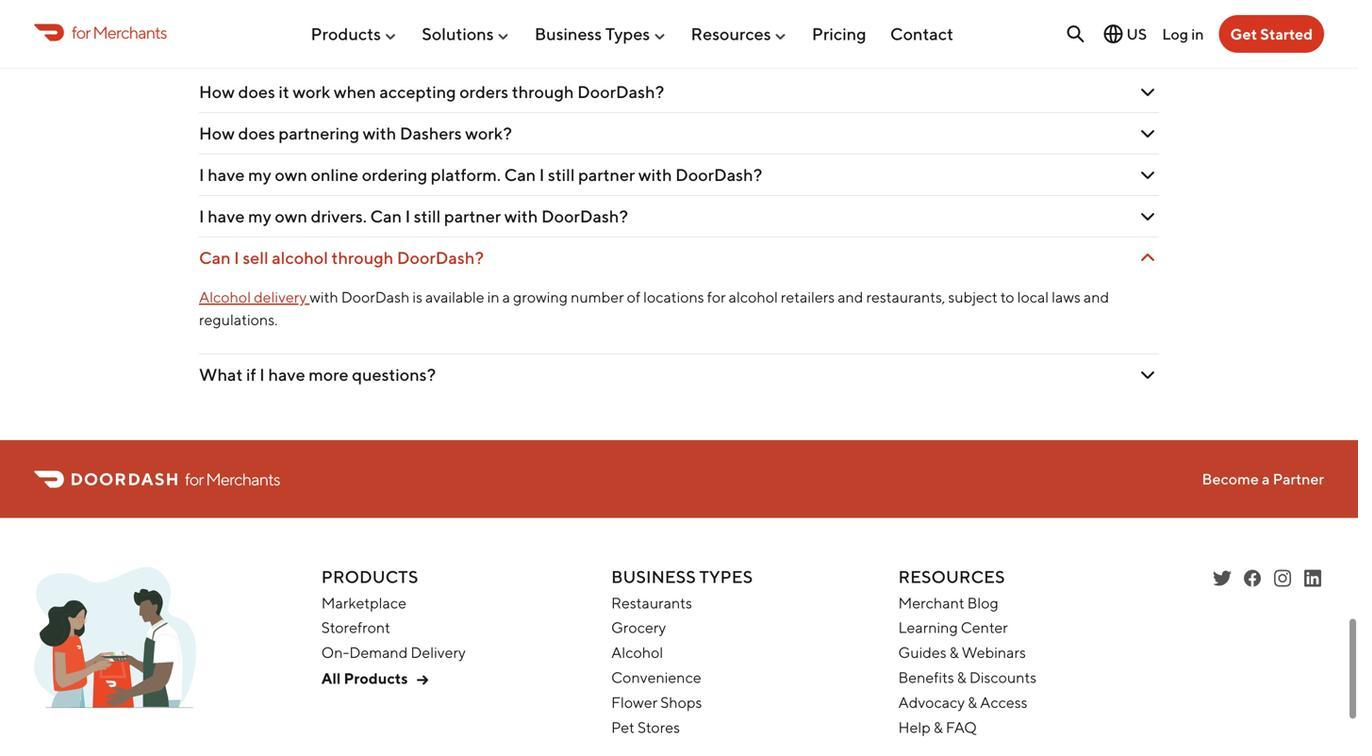 Task type: locate. For each thing, give the bounding box(es) containing it.
1 horizontal spatial for
[[185, 469, 203, 490]]

get started
[[1231, 25, 1313, 43]]

does left the it
[[238, 82, 275, 102]]

0 horizontal spatial and
[[838, 288, 864, 306]]

restaurants link
[[611, 594, 692, 612]]

business
[[535, 24, 602, 44], [611, 567, 696, 587]]

0 vertical spatial resources
[[691, 24, 771, 44]]

0 horizontal spatial alcohol
[[199, 288, 251, 306]]

frequently asked questions
[[454, 2, 905, 42]]

1 vertical spatial my
[[248, 206, 271, 227]]

a inside with doordash is available in a growing number of locations for alcohol retailers and restaurants, subject to local laws and regulations.
[[503, 288, 510, 306]]

merchant blog link
[[899, 594, 999, 612]]

types for business types
[[605, 24, 650, 44]]

1 vertical spatial for
[[707, 288, 726, 306]]

marketplace link
[[321, 594, 407, 612]]

my up sell
[[248, 206, 271, 227]]

through up 'doordash'
[[332, 248, 394, 268]]

learning center link
[[899, 619, 1008, 637]]

0 horizontal spatial a
[[503, 288, 510, 306]]

alcohol delivery
[[199, 288, 310, 306]]

1 vertical spatial still
[[414, 206, 441, 227]]

3 chevron down image from the top
[[1137, 205, 1159, 228]]

log
[[1162, 25, 1189, 43]]

alcohol
[[272, 248, 328, 268], [729, 288, 778, 306]]

products up marketplace link
[[321, 567, 418, 587]]

chevron down image for partner
[[1137, 164, 1159, 187]]

1 vertical spatial have
[[208, 206, 245, 227]]

0 horizontal spatial alcohol
[[272, 248, 328, 268]]

0 vertical spatial through
[[512, 82, 574, 102]]

0 vertical spatial chevron down image
[[1137, 122, 1159, 145]]

0 vertical spatial a
[[503, 288, 510, 306]]

my for drivers.
[[248, 206, 271, 227]]

have
[[208, 165, 245, 185], [208, 206, 245, 227], [268, 365, 305, 385]]

0 horizontal spatial for
[[72, 22, 90, 42]]

can down ordering
[[370, 206, 402, 227]]

alcohol down grocery link
[[611, 644, 663, 662]]

alcohol left retailers
[[729, 288, 778, 306]]

help & faq link
[[899, 719, 977, 737]]

get
[[1231, 25, 1258, 43]]

laws
[[1052, 288, 1081, 306]]

0 vertical spatial can
[[504, 165, 536, 185]]

on-demand delivery link
[[321, 644, 466, 662]]

0 vertical spatial merchants
[[93, 22, 167, 42]]

own left online
[[275, 165, 307, 185]]

doordash
[[341, 288, 410, 306]]

is
[[413, 288, 423, 306]]

arrow right image
[[411, 669, 434, 692]]

subject
[[948, 288, 998, 306]]

0 vertical spatial still
[[548, 165, 575, 185]]

& down 'guides & webinars' "link"
[[957, 669, 967, 687]]

0 vertical spatial products
[[311, 24, 381, 44]]

can down work?
[[504, 165, 536, 185]]

2 chevron down image from the top
[[1137, 164, 1159, 187]]

with inside with doordash is available in a growing number of locations for alcohol retailers and restaurants, subject to local laws and regulations.
[[310, 288, 338, 306]]

alcohol link
[[611, 644, 663, 662]]

2 own from the top
[[275, 206, 307, 227]]

0 vertical spatial how
[[199, 82, 235, 102]]

chevron down image for doordash?
[[1137, 205, 1159, 228]]

how does partnering with dashers work?
[[199, 123, 512, 144]]

products
[[311, 24, 381, 44], [321, 567, 418, 587], [344, 670, 408, 688]]

1 horizontal spatial types
[[699, 567, 753, 587]]

frequently
[[454, 2, 628, 42]]

my
[[248, 165, 271, 185], [248, 206, 271, 227]]

2 does from the top
[[238, 123, 275, 144]]

1 vertical spatial business
[[611, 567, 696, 587]]

1 horizontal spatial merchants
[[206, 469, 280, 490]]

0 horizontal spatial in
[[487, 288, 500, 306]]

1 horizontal spatial resources
[[899, 567, 1005, 587]]

1 horizontal spatial alcohol
[[729, 288, 778, 306]]

of
[[627, 288, 641, 306]]

1 does from the top
[[238, 82, 275, 102]]

chevron down image
[[1137, 122, 1159, 145], [1137, 164, 1159, 187], [1137, 205, 1159, 228]]

stores
[[638, 719, 680, 737]]

1 vertical spatial partner
[[444, 206, 501, 227]]

access
[[980, 694, 1028, 712]]

guides & webinars link
[[899, 644, 1026, 662]]

2 how from the top
[[199, 123, 235, 144]]

1 horizontal spatial and
[[1084, 288, 1109, 306]]

0 vertical spatial types
[[605, 24, 650, 44]]

flower shops link
[[611, 694, 702, 712]]

in inside with doordash is available in a growing number of locations for alcohol retailers and restaurants, subject to local laws and regulations.
[[487, 288, 500, 306]]

0 vertical spatial in
[[1192, 25, 1204, 43]]

does
[[238, 82, 275, 102], [238, 123, 275, 144]]

have for i have my own drivers. can i still partner with doordash?
[[208, 206, 245, 227]]

for
[[72, 22, 90, 42], [707, 288, 726, 306], [185, 469, 203, 490]]

1 vertical spatial a
[[1262, 470, 1270, 488]]

have for i have my own online ordering platform. can i still partner with doordash?
[[208, 165, 245, 185]]

for merchants
[[72, 22, 167, 42], [185, 469, 280, 490]]

become a partner
[[1202, 470, 1324, 488]]

& left faq
[[934, 719, 943, 737]]

if
[[246, 365, 256, 385]]

convenience link
[[611, 669, 702, 687]]

dashers
[[400, 123, 462, 144]]

through
[[512, 82, 574, 102], [332, 248, 394, 268]]

1 vertical spatial through
[[332, 248, 394, 268]]

how for how does it work when accepting orders through doordash?
[[199, 82, 235, 102]]

0 vertical spatial own
[[275, 165, 307, 185]]

1 horizontal spatial business
[[611, 567, 696, 587]]

types inside business types link
[[605, 24, 650, 44]]

2 vertical spatial products
[[344, 670, 408, 688]]

with
[[363, 123, 396, 144], [639, 165, 672, 185], [504, 206, 538, 227], [310, 288, 338, 306]]

all products
[[321, 670, 408, 688]]

& down benefits & discounts link
[[968, 694, 977, 712]]

ordering
[[362, 165, 428, 185]]

help
[[899, 719, 931, 737]]

does for partnering
[[238, 123, 275, 144]]

1 vertical spatial how
[[199, 123, 235, 144]]

merchants
[[93, 22, 167, 42], [206, 469, 280, 490]]

orders
[[460, 82, 509, 102]]

my left online
[[248, 165, 271, 185]]

1 vertical spatial in
[[487, 288, 500, 306]]

0 horizontal spatial for merchants
[[72, 22, 167, 42]]

blog
[[968, 594, 999, 612]]

0 horizontal spatial resources
[[691, 24, 771, 44]]

own left the drivers.
[[275, 206, 307, 227]]

work
[[293, 82, 330, 102]]

does left partnering
[[238, 123, 275, 144]]

in
[[1192, 25, 1204, 43], [487, 288, 500, 306]]

1 how from the top
[[199, 82, 235, 102]]

a
[[503, 288, 510, 306], [1262, 470, 1270, 488]]

0 vertical spatial my
[[248, 165, 271, 185]]

0 vertical spatial chevron down image
[[1137, 81, 1159, 104]]

1 vertical spatial does
[[238, 123, 275, 144]]

1 vertical spatial chevron down image
[[1137, 164, 1159, 187]]

pet stores link
[[611, 719, 680, 737]]

0 vertical spatial have
[[208, 165, 245, 185]]

twitter link
[[1211, 568, 1234, 590]]

can
[[504, 165, 536, 185], [370, 206, 402, 227], [199, 248, 231, 268]]

types
[[605, 24, 650, 44], [699, 567, 753, 587]]

3 chevron down image from the top
[[1137, 364, 1159, 387]]

products up when on the left of the page
[[311, 24, 381, 44]]

and right laws
[[1084, 288, 1109, 306]]

get started button
[[1219, 15, 1324, 53]]

can left sell
[[199, 248, 231, 268]]

0 vertical spatial business
[[535, 24, 602, 44]]

2 chevron down image from the top
[[1137, 247, 1159, 270]]

types inside business types restaurants grocery alcohol convenience flower shops pet stores
[[699, 567, 753, 587]]

started
[[1261, 25, 1313, 43]]

1 and from the left
[[838, 288, 864, 306]]

flower
[[611, 694, 658, 712]]

1 vertical spatial for merchants
[[185, 469, 280, 490]]

1 vertical spatial chevron down image
[[1137, 247, 1159, 270]]

through right orders
[[512, 82, 574, 102]]

1 vertical spatial own
[[275, 206, 307, 227]]

in right log
[[1192, 25, 1204, 43]]

sell
[[243, 248, 269, 268]]

discounts
[[970, 669, 1037, 687]]

2 horizontal spatial can
[[504, 165, 536, 185]]

0 horizontal spatial types
[[605, 24, 650, 44]]

pet
[[611, 719, 635, 737]]

0 vertical spatial does
[[238, 82, 275, 102]]

1 horizontal spatial partner
[[578, 165, 635, 185]]

does for it
[[238, 82, 275, 102]]

1 horizontal spatial in
[[1192, 25, 1204, 43]]

1 chevron down image from the top
[[1137, 81, 1159, 104]]

1 horizontal spatial alcohol
[[611, 644, 663, 662]]

1 vertical spatial can
[[370, 206, 402, 227]]

facebook link
[[1241, 568, 1264, 590]]

business inside business types restaurants grocery alcohol convenience flower shops pet stores
[[611, 567, 696, 587]]

0 horizontal spatial through
[[332, 248, 394, 268]]

alcohol up regulations.
[[199, 288, 251, 306]]

2 vertical spatial chevron down image
[[1137, 364, 1159, 387]]

0 horizontal spatial business
[[535, 24, 602, 44]]

2 vertical spatial can
[[199, 248, 231, 268]]

linkedin image
[[1302, 568, 1324, 590]]

2 my from the top
[[248, 206, 271, 227]]

partnering
[[279, 123, 359, 144]]

when
[[334, 82, 376, 102]]

chevron down image
[[1137, 81, 1159, 104], [1137, 247, 1159, 270], [1137, 364, 1159, 387]]

2 horizontal spatial for
[[707, 288, 726, 306]]

log in
[[1162, 25, 1204, 43]]

it
[[279, 82, 289, 102]]

in right "available"
[[487, 288, 500, 306]]

webinars
[[962, 644, 1026, 662]]

1 vertical spatial products
[[321, 567, 418, 587]]

a left partner
[[1262, 470, 1270, 488]]

asked
[[635, 2, 734, 42]]

a left growing on the top of page
[[503, 288, 510, 306]]

partner
[[578, 165, 635, 185], [444, 206, 501, 227]]

1 vertical spatial types
[[699, 567, 753, 587]]

2 vertical spatial chevron down image
[[1137, 205, 1159, 228]]

1 my from the top
[[248, 165, 271, 185]]

chevron down image for what if i have more questions?
[[1137, 364, 1159, 387]]

1 vertical spatial resources
[[899, 567, 1005, 587]]

resources inside resources merchant blog learning center guides & webinars benefits & discounts advocacy & access help & faq
[[899, 567, 1005, 587]]

1 own from the top
[[275, 165, 307, 185]]

how for how does partnering with dashers work?
[[199, 123, 235, 144]]

0 vertical spatial for merchants
[[72, 22, 167, 42]]

and right retailers
[[838, 288, 864, 306]]

1 vertical spatial alcohol
[[611, 644, 663, 662]]

2 vertical spatial for
[[185, 469, 203, 490]]

what
[[199, 365, 243, 385]]

products down demand
[[344, 670, 408, 688]]

delivery
[[254, 288, 307, 306]]

1 vertical spatial alcohol
[[729, 288, 778, 306]]

alcohol up "delivery"
[[272, 248, 328, 268]]



Task type: describe. For each thing, give the bounding box(es) containing it.
1 vertical spatial merchants
[[206, 469, 280, 490]]

solutions link
[[422, 16, 511, 52]]

online
[[311, 165, 359, 185]]

products inside products link
[[311, 24, 381, 44]]

number
[[571, 288, 624, 306]]

0 vertical spatial partner
[[578, 165, 635, 185]]

convenience
[[611, 669, 702, 687]]

benefits & discounts link
[[899, 669, 1037, 687]]

on-
[[321, 644, 349, 662]]

alcohol inside with doordash is available in a growing number of locations for alcohol retailers and restaurants, subject to local laws and regulations.
[[729, 288, 778, 306]]

2 vertical spatial have
[[268, 365, 305, 385]]

advocacy & access link
[[899, 694, 1028, 712]]

resources merchant blog learning center guides & webinars benefits & discounts advocacy & access help & faq
[[899, 567, 1037, 737]]

business for business types
[[535, 24, 602, 44]]

twitter image
[[1211, 568, 1234, 590]]

business types restaurants grocery alcohol convenience flower shops pet stores
[[611, 567, 753, 737]]

2 and from the left
[[1084, 288, 1109, 306]]

regulations.
[[199, 311, 278, 329]]

learning
[[899, 619, 958, 637]]

storefront link
[[321, 619, 390, 637]]

all
[[321, 670, 341, 688]]

products link
[[311, 16, 398, 52]]

marketplace storefront on-demand delivery
[[321, 594, 466, 662]]

restaurants,
[[866, 288, 946, 306]]

instagram link
[[1272, 568, 1294, 590]]

storefront
[[321, 619, 390, 637]]

center
[[961, 619, 1008, 637]]

guides
[[899, 644, 947, 662]]

0 horizontal spatial can
[[199, 248, 231, 268]]

resources for resources merchant blog learning center guides & webinars benefits & discounts advocacy & access help & faq
[[899, 567, 1005, 587]]

& down the learning center link
[[950, 644, 959, 662]]

linkedin link
[[1302, 568, 1324, 590]]

to
[[1001, 288, 1015, 306]]

restaurants
[[611, 594, 692, 612]]

demand
[[349, 644, 408, 662]]

0 horizontal spatial merchants
[[93, 22, 167, 42]]

merchant
[[899, 594, 965, 612]]

chevron down image for how does it work when accepting orders through doordash?
[[1137, 81, 1159, 104]]

more
[[309, 365, 349, 385]]

what if i have more questions?
[[199, 365, 436, 385]]

delivery
[[411, 644, 466, 662]]

0 vertical spatial for
[[72, 22, 90, 42]]

0 vertical spatial alcohol
[[272, 248, 328, 268]]

advocacy
[[899, 694, 965, 712]]

grocery
[[611, 619, 666, 637]]

1 horizontal spatial still
[[548, 165, 575, 185]]

1 chevron down image from the top
[[1137, 122, 1159, 145]]

own for drivers.
[[275, 206, 307, 227]]

resources link
[[691, 16, 788, 52]]

retailers
[[781, 288, 835, 306]]

can i sell alcohol through doordash?
[[199, 248, 484, 268]]

drivers.
[[311, 206, 367, 227]]

marketplace
[[321, 594, 407, 612]]

1 horizontal spatial through
[[512, 82, 574, 102]]

own for online
[[275, 165, 307, 185]]

benefits
[[899, 669, 954, 687]]

pricing
[[812, 24, 867, 44]]

growing
[[513, 288, 568, 306]]

i have my own drivers. can i still partner with doordash?
[[199, 206, 628, 227]]

types for business types restaurants grocery alcohol convenience flower shops pet stores
[[699, 567, 753, 587]]

chevron down image for can i sell alcohol through doordash?
[[1137, 247, 1159, 270]]

grocery link
[[611, 619, 666, 637]]

doordash for merchants image
[[34, 568, 196, 719]]

facebook image
[[1241, 568, 1264, 590]]

local
[[1017, 288, 1049, 306]]

for merchants link
[[34, 20, 167, 45]]

business for business types restaurants grocery alcohol convenience flower shops pet stores
[[611, 567, 696, 587]]

platform.
[[431, 165, 501, 185]]

solutions
[[422, 24, 494, 44]]

1 horizontal spatial for merchants
[[185, 469, 280, 490]]

i have my own online ordering platform. can i still partner with doordash?
[[199, 165, 762, 185]]

resources for resources
[[691, 24, 771, 44]]

become
[[1202, 470, 1259, 488]]

become a partner link
[[1202, 470, 1324, 488]]

alcohol delivery link
[[199, 288, 310, 306]]

contact
[[890, 24, 954, 44]]

accepting
[[380, 82, 456, 102]]

globe line image
[[1102, 23, 1125, 45]]

contact link
[[890, 16, 954, 52]]

my for online
[[248, 165, 271, 185]]

faq
[[946, 719, 977, 737]]

for inside with doordash is available in a growing number of locations for alcohol retailers and restaurants, subject to local laws and regulations.
[[707, 288, 726, 306]]

0 vertical spatial alcohol
[[199, 288, 251, 306]]

questions?
[[352, 365, 436, 385]]

how does it work when accepting orders through doordash?
[[199, 82, 664, 102]]

questions
[[741, 2, 905, 42]]

shops
[[661, 694, 702, 712]]

1 horizontal spatial can
[[370, 206, 402, 227]]

instagram image
[[1272, 568, 1294, 590]]

1 horizontal spatial a
[[1262, 470, 1270, 488]]

0 horizontal spatial still
[[414, 206, 441, 227]]

alcohol inside business types restaurants grocery alcohol convenience flower shops pet stores
[[611, 644, 663, 662]]

pricing link
[[812, 16, 867, 52]]

work?
[[465, 123, 512, 144]]

0 horizontal spatial partner
[[444, 206, 501, 227]]

partner
[[1273, 470, 1324, 488]]

log in link
[[1162, 25, 1204, 43]]

business types link
[[535, 16, 667, 52]]



Task type: vqa. For each thing, say whether or not it's contained in the screenshot.
the rightmost the for
yes



